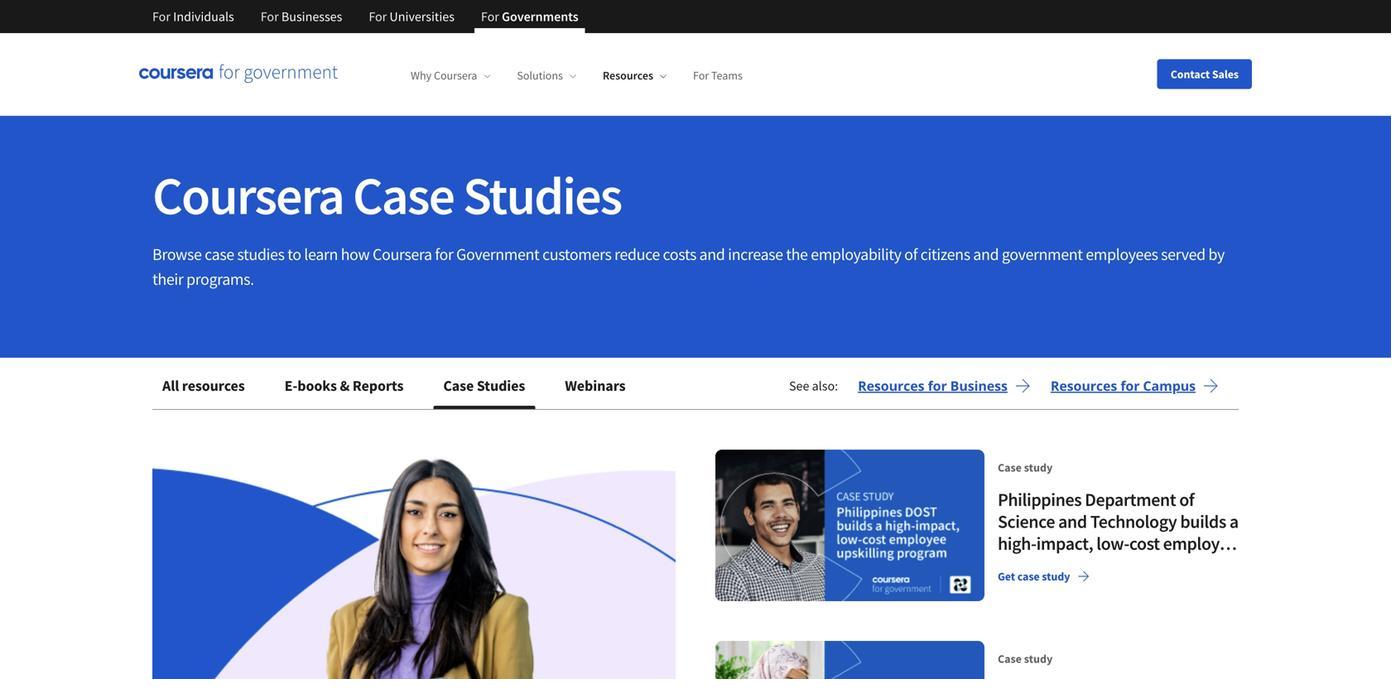 Task type: describe. For each thing, give the bounding box(es) containing it.
studies
[[237, 244, 285, 265]]

webinars
[[565, 376, 626, 395]]

reduce
[[615, 244, 660, 265]]

case studies
[[443, 376, 525, 395]]

department
[[1085, 488, 1176, 511]]

to
[[288, 244, 301, 265]]

for governments
[[481, 8, 579, 25]]

2 horizontal spatial coursera
[[434, 68, 477, 83]]

contact sales
[[1171, 67, 1239, 82]]

for teams
[[693, 68, 743, 83]]

how
[[341, 244, 370, 265]]

for universities
[[369, 8, 455, 25]]

builds
[[1181, 510, 1227, 533]]

study inside "button"
[[1042, 569, 1070, 584]]

resources
[[182, 376, 245, 395]]

learn
[[304, 244, 338, 265]]

why coursera link
[[411, 68, 491, 83]]

see also:
[[789, 378, 838, 394]]

customers
[[543, 244, 612, 265]]

coursera case studies
[[152, 162, 622, 229]]

technology
[[1091, 510, 1177, 533]]

programs.
[[186, 269, 254, 289]]

reports
[[353, 376, 404, 395]]

why
[[411, 68, 432, 83]]

see
[[789, 378, 810, 394]]

e-books & reports
[[285, 376, 404, 395]]

also:
[[812, 378, 838, 394]]

impact,
[[1037, 532, 1094, 555]]

webinars link
[[555, 366, 636, 406]]

resources for campus
[[1051, 377, 1196, 395]]

government
[[1002, 244, 1083, 265]]

case for browse
[[205, 244, 234, 265]]

case inside case study link
[[998, 651, 1022, 666]]

of inside "browse case studies to learn how coursera for government customers reduce costs and increase the employability of citizens and government employees served by their programs."
[[905, 244, 918, 265]]

get
[[998, 569, 1016, 584]]

0 vertical spatial study
[[1024, 460, 1053, 475]]

e-
[[285, 376, 298, 395]]

philippines department of science and technology builds a high-impact, low-cost employee upskilling program
[[998, 488, 1239, 577]]

get case study button
[[991, 561, 1097, 591]]

2 vertical spatial study
[[1024, 651, 1053, 666]]

employee
[[1163, 532, 1238, 555]]

science
[[998, 510, 1055, 533]]

resources for campus link
[[1051, 376, 1219, 396]]

coursera inside "browse case studies to learn how coursera for government customers reduce costs and increase the employability of citizens and government employees served by their programs."
[[373, 244, 432, 265]]

sales
[[1213, 67, 1239, 82]]

the
[[786, 244, 808, 265]]

businesses
[[281, 8, 342, 25]]

increase
[[728, 244, 783, 265]]

for for governments
[[481, 8, 499, 25]]

cost
[[1130, 532, 1160, 555]]

browse
[[152, 244, 202, 265]]

government
[[456, 244, 540, 265]]

case for get
[[1018, 569, 1040, 584]]

id58504 jobskillsreport resourcetile 312x176 2x-1 image
[[152, 450, 676, 679]]

e-books & reports link
[[275, 366, 414, 406]]

case up how
[[353, 162, 454, 229]]

why coursera
[[411, 68, 477, 83]]

contact
[[1171, 67, 1210, 82]]

for for resources for campus
[[1121, 377, 1140, 395]]

individuals
[[173, 8, 234, 25]]



Task type: locate. For each thing, give the bounding box(es) containing it.
of
[[905, 244, 918, 265], [1180, 488, 1195, 511]]

2 horizontal spatial and
[[1059, 510, 1087, 533]]

case
[[353, 162, 454, 229], [443, 376, 474, 395], [998, 460, 1022, 475], [998, 651, 1022, 666]]

tab list containing all resources
[[152, 366, 656, 409]]

coursera up studies
[[152, 162, 344, 229]]

coursera for government image
[[139, 64, 338, 84]]

and left 'low-'
[[1059, 510, 1087, 533]]

1 horizontal spatial for
[[928, 377, 947, 395]]

high-
[[998, 532, 1037, 555]]

case down the get
[[998, 651, 1022, 666]]

study
[[1024, 460, 1053, 475], [1042, 569, 1070, 584], [1024, 651, 1053, 666]]

teams
[[711, 68, 743, 83]]

1 vertical spatial coursera
[[152, 162, 344, 229]]

banner navigation
[[139, 0, 592, 33]]

citizens
[[921, 244, 971, 265]]

resources link
[[603, 68, 667, 83]]

0 horizontal spatial coursera
[[152, 162, 344, 229]]

2 horizontal spatial for
[[1121, 377, 1140, 395]]

case right reports at the left
[[443, 376, 474, 395]]

case inside "browse case studies to learn how coursera for government customers reduce costs and increase the employability of citizens and government employees served by their programs."
[[205, 244, 234, 265]]

1 horizontal spatial case
[[1018, 569, 1040, 584]]

1 horizontal spatial of
[[1180, 488, 1195, 511]]

for left governments
[[481, 8, 499, 25]]

and inside philippines department of science and technology builds a high-impact, low-cost employee upskilling program
[[1059, 510, 1087, 533]]

for businesses
[[261, 8, 342, 25]]

for teams link
[[693, 68, 743, 83]]

for for universities
[[369, 8, 387, 25]]

case up philippines
[[998, 460, 1022, 475]]

study down impact,
[[1042, 569, 1070, 584]]

solutions
[[517, 68, 563, 83]]

campus
[[1143, 377, 1196, 395]]

for for resources for business
[[928, 377, 947, 395]]

&
[[340, 376, 350, 395]]

get case study
[[998, 569, 1070, 584]]

resources for resources for business
[[858, 377, 925, 395]]

governments
[[502, 8, 579, 25]]

by
[[1209, 244, 1225, 265]]

0 vertical spatial studies
[[463, 162, 622, 229]]

served
[[1161, 244, 1206, 265]]

studies
[[463, 162, 622, 229], [477, 376, 525, 395]]

and right citizens
[[973, 244, 999, 265]]

0 vertical spatial of
[[905, 244, 918, 265]]

resources for resources for campus
[[1051, 377, 1118, 395]]

1 vertical spatial study
[[1042, 569, 1070, 584]]

for left campus
[[1121, 377, 1140, 395]]

for
[[152, 8, 171, 25], [261, 8, 279, 25], [369, 8, 387, 25], [481, 8, 499, 25], [693, 68, 709, 83]]

2 vertical spatial coursera
[[373, 244, 432, 265]]

for left the businesses
[[261, 8, 279, 25]]

0 horizontal spatial case
[[205, 244, 234, 265]]

employability
[[811, 244, 902, 265]]

case study inside case study link
[[998, 651, 1053, 666]]

0 horizontal spatial resources
[[603, 68, 654, 83]]

coursera
[[434, 68, 477, 83], [152, 162, 344, 229], [373, 244, 432, 265]]

study down get case study
[[1024, 651, 1053, 666]]

business
[[951, 377, 1008, 395]]

0 horizontal spatial of
[[905, 244, 918, 265]]

1 vertical spatial studies
[[477, 376, 525, 395]]

resources for resources link
[[603, 68, 654, 83]]

case up the programs.
[[205, 244, 234, 265]]

1 horizontal spatial coursera
[[373, 244, 432, 265]]

resources for business link
[[858, 376, 1031, 396]]

browse case studies to learn how coursera for government customers reduce costs and increase the employability of citizens and government employees served by their programs.
[[152, 244, 1225, 289]]

and right "costs" on the top
[[700, 244, 725, 265]]

for individuals
[[152, 8, 234, 25]]

0 vertical spatial case study
[[998, 460, 1053, 475]]

solutions link
[[517, 68, 576, 83]]

1 vertical spatial case study
[[998, 651, 1053, 666]]

study up philippines
[[1024, 460, 1053, 475]]

of left citizens
[[905, 244, 918, 265]]

costs
[[663, 244, 697, 265]]

for
[[435, 244, 453, 265], [928, 377, 947, 395], [1121, 377, 1140, 395]]

0 vertical spatial coursera
[[434, 68, 477, 83]]

of inside philippines department of science and technology builds a high-impact, low-cost employee upskilling program
[[1180, 488, 1195, 511]]

upskilling
[[998, 554, 1071, 577]]

for left business
[[928, 377, 947, 395]]

1 vertical spatial of
[[1180, 488, 1195, 511]]

1 case study from the top
[[998, 460, 1053, 475]]

program
[[1075, 554, 1139, 577]]

0 horizontal spatial and
[[700, 244, 725, 265]]

coursera right why
[[434, 68, 477, 83]]

for left 'teams'
[[693, 68, 709, 83]]

all
[[162, 376, 179, 395]]

case inside case studies link
[[443, 376, 474, 395]]

0 vertical spatial case
[[205, 244, 234, 265]]

1 horizontal spatial and
[[973, 244, 999, 265]]

employees
[[1086, 244, 1158, 265]]

of up the employee
[[1180, 488, 1195, 511]]

for for individuals
[[152, 8, 171, 25]]

for for businesses
[[261, 8, 279, 25]]

for inside resources for campus link
[[1121, 377, 1140, 395]]

case inside "button"
[[1018, 569, 1040, 584]]

for left government
[[435, 244, 453, 265]]

case study
[[998, 460, 1053, 475], [998, 651, 1053, 666]]

their
[[152, 269, 183, 289]]

tab list
[[152, 366, 656, 409]]

coursera right how
[[373, 244, 432, 265]]

1 horizontal spatial resources
[[858, 377, 925, 395]]

philippines
[[998, 488, 1082, 511]]

2 case study from the top
[[998, 651, 1053, 666]]

for inside "browse case studies to learn how coursera for government customers reduce costs and increase the employability of citizens and government employees served by their programs."
[[435, 244, 453, 265]]

case study link
[[716, 641, 1239, 679]]

1 vertical spatial case
[[1018, 569, 1040, 584]]

for left individuals
[[152, 8, 171, 25]]

for left universities
[[369, 8, 387, 25]]

all resources
[[162, 376, 245, 395]]

contact sales button
[[1158, 59, 1252, 89]]

for inside resources for business link
[[928, 377, 947, 395]]

case right the get
[[1018, 569, 1040, 584]]

resources
[[603, 68, 654, 83], [858, 377, 925, 395], [1051, 377, 1118, 395]]

case
[[205, 244, 234, 265], [1018, 569, 1040, 584]]

a
[[1230, 510, 1239, 533]]

case studies link
[[434, 366, 535, 406]]

and
[[700, 244, 725, 265], [973, 244, 999, 265], [1059, 510, 1087, 533]]

low-
[[1097, 532, 1130, 555]]

all resources link
[[152, 366, 255, 406]]

universities
[[390, 8, 455, 25]]

books
[[298, 376, 337, 395]]

0 horizontal spatial for
[[435, 244, 453, 265]]

2 horizontal spatial resources
[[1051, 377, 1118, 395]]

resources for business
[[858, 377, 1008, 395]]



Task type: vqa. For each thing, say whether or not it's contained in the screenshot.
Individuals 'For'
yes



